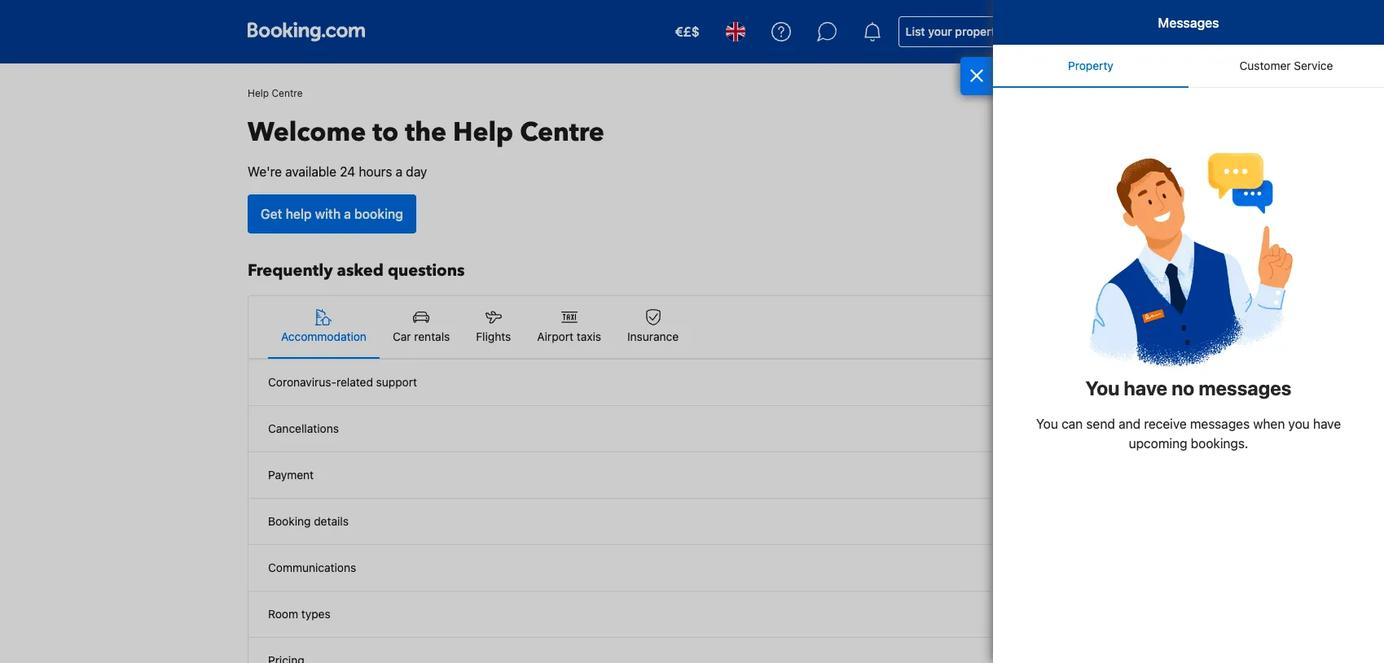 Task type: locate. For each thing, give the bounding box(es) containing it.
booking
[[268, 515, 311, 529]]

tab list
[[248, 297, 1123, 360]]

we're available 24 hours a day
[[248, 165, 427, 179]]

welcome to the help centre
[[248, 115, 604, 151]]

insurance
[[627, 330, 679, 344]]

1 vertical spatial a
[[344, 207, 351, 222]]

centre
[[272, 87, 303, 99], [520, 115, 604, 151]]

your
[[928, 24, 952, 38]]

car rentals
[[393, 330, 450, 344]]

details
[[314, 515, 349, 529]]

accommodation button
[[268, 297, 380, 358]]

help
[[248, 87, 269, 99], [453, 115, 513, 151]]

1 vertical spatial centre
[[520, 115, 604, 151]]

the
[[405, 115, 447, 151]]

0 horizontal spatial a
[[344, 207, 351, 222]]

help right "the"
[[453, 115, 513, 151]]

rentals
[[414, 330, 450, 344]]

with
[[315, 207, 341, 222]]

a
[[396, 165, 403, 179], [344, 207, 351, 222]]

help
[[286, 207, 312, 222]]

1 horizontal spatial centre
[[520, 115, 604, 151]]

car rentals button
[[380, 297, 463, 358]]

accommodation
[[281, 330, 367, 344]]

cancellations button
[[248, 407, 1123, 453]]

hours
[[359, 165, 392, 179]]

24
[[340, 165, 355, 179]]

0 vertical spatial centre
[[272, 87, 303, 99]]

flights button
[[463, 297, 524, 358]]

we're
[[248, 165, 282, 179]]

booking details
[[268, 515, 349, 529]]

0 vertical spatial help
[[248, 87, 269, 99]]

1
[[1116, 33, 1121, 46]]

0 horizontal spatial help
[[248, 87, 269, 99]]

taxis
[[577, 330, 601, 344]]

list your property
[[906, 24, 1002, 38]]

1 horizontal spatial a
[[396, 165, 403, 179]]

room types
[[268, 608, 331, 622]]

list
[[906, 24, 925, 38]]

genius
[[1055, 33, 1087, 46]]

1 horizontal spatial help
[[453, 115, 513, 151]]

a right with
[[344, 207, 351, 222]]

a left 'day'
[[396, 165, 403, 179]]

0 horizontal spatial centre
[[272, 87, 303, 99]]

help up welcome
[[248, 87, 269, 99]]

payment button
[[248, 453, 1123, 499]]

booking.com online hotel reservations image
[[248, 22, 365, 42]]

support
[[376, 376, 417, 389]]

available
[[285, 165, 336, 179]]



Task type: describe. For each thing, give the bounding box(es) containing it.
genius level 1
[[1055, 33, 1121, 46]]

coronavirus-
[[268, 376, 336, 389]]

day
[[406, 165, 427, 179]]

insurance button
[[614, 297, 692, 358]]

tab list containing accommodation
[[248, 297, 1123, 360]]

property
[[955, 24, 1002, 38]]

questions
[[388, 260, 465, 282]]

coronavirus-related support
[[268, 376, 417, 389]]

€£$
[[675, 24, 700, 39]]

0 vertical spatial a
[[396, 165, 403, 179]]

car
[[393, 330, 411, 344]]

1 vertical spatial help
[[453, 115, 513, 151]]

asked
[[337, 260, 384, 282]]

room types button
[[248, 592, 1123, 639]]

a inside button
[[344, 207, 351, 222]]

close image
[[970, 69, 984, 82]]

flights
[[476, 330, 511, 344]]

help centre
[[248, 87, 303, 99]]

get help with a booking button
[[248, 195, 416, 234]]

welcome
[[248, 115, 366, 151]]

get
[[261, 207, 282, 222]]

communications button
[[248, 546, 1123, 592]]

frequently asked questions
[[248, 260, 465, 282]]

€£$ button
[[665, 12, 709, 51]]

communications
[[268, 561, 356, 575]]

airport taxis
[[537, 330, 601, 344]]

list your property link
[[898, 16, 1009, 47]]

airport
[[537, 330, 574, 344]]

payment
[[268, 468, 314, 482]]

coronavirus-related support button
[[248, 360, 1123, 407]]

to
[[372, 115, 399, 151]]

booking
[[354, 207, 403, 222]]

related
[[336, 376, 373, 389]]

airport taxis button
[[524, 297, 614, 358]]

booking details button
[[248, 499, 1123, 546]]

types
[[301, 608, 331, 622]]

level
[[1089, 33, 1113, 46]]

cancellations
[[268, 422, 339, 436]]

genius level 1 link
[[1016, 10, 1131, 54]]

frequently
[[248, 260, 333, 282]]

get help with a booking
[[261, 207, 403, 222]]

room
[[268, 608, 298, 622]]



Task type: vqa. For each thing, say whether or not it's contained in the screenshot.
Copyright at left
no



